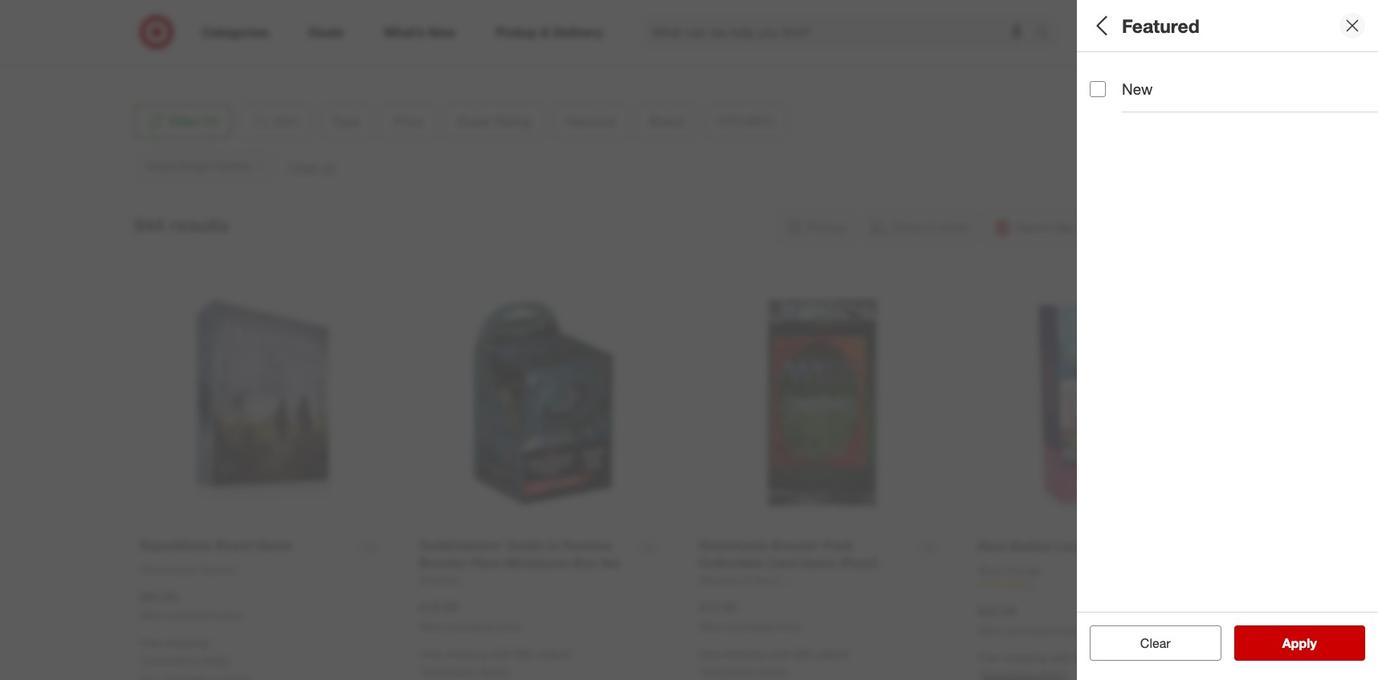 Task type: describe. For each thing, give the bounding box(es) containing it.
0 horizontal spatial exclusions apply. button
[[144, 652, 231, 668]]

$18.99 when purchased online
[[419, 599, 521, 633]]

type board games; card games; collectible trading cards; ga
[[1090, 63, 1378, 97]]

exclusions apply. button for $15.95
[[703, 663, 790, 679]]

$35 for $20.99
[[1073, 651, 1092, 664]]

purchased for $15.95
[[726, 621, 772, 633]]

1 link
[[978, 579, 1226, 592]]

orders* for $15.95
[[815, 647, 852, 661]]

shipping for $15.95
[[724, 647, 767, 661]]

featured
[[1122, 14, 1200, 37]]

wi
[[200, 29, 213, 43]]

free for $18.99
[[419, 647, 441, 661]]

Include out of stock checkbox
[[1090, 405, 1106, 421]]

featured dialog
[[1077, 0, 1378, 680]]

with for $15.95
[[770, 647, 791, 661]]

2 games; from the left
[[1193, 84, 1232, 97]]

* down $18.99
[[419, 664, 423, 678]]

$84.95 when purchased online
[[140, 588, 242, 622]]

free for $20.99
[[978, 651, 1000, 664]]

all filters
[[1090, 14, 1167, 37]]

53719
[[216, 29, 247, 43]]

all
[[1166, 635, 1179, 651]]

collectible
[[1235, 84, 1288, 97]]

with for $18.99
[[491, 647, 511, 661]]

all
[[1090, 14, 1112, 37]]

card
[[1166, 84, 1190, 97]]

drive
[[260, 13, 285, 27]]

shipping for $20.99
[[1003, 651, 1046, 664]]

apply. for $15.95
[[759, 664, 790, 678]]

clear button
[[1090, 626, 1221, 661]]

New checkbox
[[1090, 81, 1106, 97]]

apply. inside free shipping * * exclusions apply.
[[201, 653, 231, 667]]

results for 944 results
[[170, 214, 229, 236]]

orders* for $18.99
[[536, 647, 572, 661]]

results for see results
[[1292, 635, 1334, 651]]

1
[[1028, 579, 1033, 592]]

trading
[[1292, 84, 1328, 97]]

* down $84.95
[[140, 653, 144, 667]]

when for $15.95
[[699, 621, 724, 633]]

purchased for $84.95
[[167, 610, 213, 622]]

us
[[147, 45, 162, 59]]

2835
[[147, 13, 172, 27]]

park
[[234, 13, 256, 27]]

free shipping with $35 orders* * exclusions apply. for $18.99
[[419, 647, 572, 678]]

orders* for $20.99
[[1095, 651, 1131, 664]]

944
[[134, 214, 165, 236]]

free shipping with $35 orders*
[[978, 651, 1131, 664]]



Task type: locate. For each thing, give the bounding box(es) containing it.
see
[[1265, 635, 1289, 651]]

when inside $84.95 when purchased online
[[140, 610, 165, 622]]

$35 down $20.99 when purchased online
[[1073, 651, 1092, 664]]

*
[[208, 636, 212, 650], [140, 653, 144, 667], [419, 664, 423, 678], [699, 664, 703, 678]]

purchased
[[167, 610, 213, 622], [447, 621, 493, 633], [726, 621, 772, 633], [1006, 624, 1052, 636]]

all filters dialog
[[1077, 0, 1378, 680]]

exclusions for $18.99
[[423, 664, 477, 678]]

when down $15.95
[[699, 621, 724, 633]]

when down $84.95
[[140, 610, 165, 622]]

clear inside all filters 'dialog'
[[1132, 635, 1162, 651]]

apply. down '$18.99 when purchased online'
[[480, 664, 510, 678]]

with down $20.99 when purchased online
[[1050, 651, 1070, 664]]

online for $20.99
[[1054, 624, 1080, 636]]

1 clear from the left
[[1132, 635, 1162, 651]]

ga
[[1367, 84, 1378, 97]]

free shipping with $35 orders* * exclusions apply.
[[419, 647, 572, 678], [699, 647, 852, 678]]

0 vertical spatial results
[[170, 214, 229, 236]]

results inside see results button
[[1292, 635, 1334, 651]]

type
[[1090, 63, 1124, 82]]

$35 for $15.95
[[794, 647, 812, 661]]

purchased down $20.99
[[1006, 624, 1052, 636]]

see results
[[1265, 635, 1334, 651]]

search
[[1028, 25, 1067, 41]]

with for $20.99
[[1050, 651, 1070, 664]]

purchased down $15.95
[[726, 621, 772, 633]]

What can we help you find? suggestions appear below search field
[[642, 14, 1039, 50]]

1 horizontal spatial exclusions apply. button
[[423, 663, 510, 679]]

apply. for $18.99
[[480, 664, 510, 678]]

exclusions apply. button for $18.99
[[423, 663, 510, 679]]

when inside $15.95 when purchased online
[[699, 621, 724, 633]]

free shipping with $35 orders* * exclusions apply. for $15.95
[[699, 647, 852, 678]]

0 horizontal spatial games;
[[1123, 84, 1162, 97]]

0 horizontal spatial free shipping with $35 orders* * exclusions apply.
[[419, 647, 572, 678]]

online for $18.99
[[495, 621, 521, 633]]

* down $84.95 when purchased online
[[208, 636, 212, 650]]

1 horizontal spatial free shipping with $35 orders* * exclusions apply.
[[699, 647, 852, 678]]

results right 944
[[170, 214, 229, 236]]

games; right card
[[1193, 84, 1232, 97]]

clear
[[1132, 635, 1162, 651], [1140, 635, 1171, 651]]

online inside $15.95 when purchased online
[[775, 621, 801, 633]]

0 horizontal spatial results
[[170, 214, 229, 236]]

2 free shipping with $35 orders* * exclusions apply. from the left
[[699, 647, 852, 678]]

$35 down $15.95 when purchased online
[[794, 647, 812, 661]]

2 clear from the left
[[1140, 635, 1171, 651]]

exclusions inside free shipping * * exclusions apply.
[[144, 653, 197, 667]]

1 horizontal spatial games;
[[1193, 84, 1232, 97]]

online for $84.95
[[216, 610, 242, 622]]

apply. down $15.95 when purchased online
[[759, 664, 790, 678]]

online inside $84.95 when purchased online
[[216, 610, 242, 622]]

1 games; from the left
[[1123, 84, 1162, 97]]

orders*
[[536, 647, 572, 661], [815, 647, 852, 661], [1095, 651, 1131, 664]]

free down $15.95
[[699, 647, 721, 661]]

apply button
[[1234, 626, 1365, 661]]

shipping for $18.99
[[445, 647, 488, 661]]

filters
[[1117, 14, 1167, 37]]

1 horizontal spatial orders*
[[815, 647, 852, 661]]

results right see at the bottom of the page
[[1292, 635, 1334, 651]]

clear for clear
[[1140, 635, 1171, 651]]

apply. down $84.95 when purchased online
[[201, 653, 231, 667]]

board
[[1090, 84, 1120, 97]]

$20.99
[[978, 603, 1017, 619]]

when inside $20.99 when purchased online
[[978, 624, 1003, 636]]

0 horizontal spatial exclusions
[[144, 653, 197, 667]]

when down $20.99
[[978, 624, 1003, 636]]

1 horizontal spatial exclusions
[[423, 664, 477, 678]]

free
[[140, 636, 162, 650], [419, 647, 441, 661], [699, 647, 721, 661], [978, 651, 1000, 664]]

shipping down $20.99 when purchased online
[[1003, 651, 1046, 664]]

exclusions for $15.95
[[703, 664, 756, 678]]

2 horizontal spatial orders*
[[1095, 651, 1131, 664]]

1 horizontal spatial apply.
[[480, 664, 510, 678]]

exclusions down $15.95 when purchased online
[[703, 664, 756, 678]]

exclusions
[[144, 653, 197, 667], [423, 664, 477, 678], [703, 664, 756, 678]]

1 free shipping with $35 orders* * exclusions apply. from the left
[[419, 647, 572, 678]]

when
[[140, 610, 165, 622], [419, 621, 444, 633], [699, 621, 724, 633], [978, 624, 1003, 636]]

new
[[1122, 80, 1153, 98]]

clear left 'all'
[[1132, 635, 1162, 651]]

clear all
[[1132, 635, 1179, 651]]

apply
[[1282, 635, 1317, 651]]

free down $84.95
[[140, 636, 162, 650]]

search button
[[1028, 14, 1067, 53]]

purchased down $18.99
[[447, 621, 493, 633]]

shipping
[[165, 636, 208, 650], [445, 647, 488, 661], [724, 647, 767, 661], [1003, 651, 1046, 664]]

exclusions apply. button down '$18.99 when purchased online'
[[423, 663, 510, 679]]

when for $18.99
[[419, 621, 444, 633]]

0 horizontal spatial $35
[[515, 647, 533, 661]]

0 horizontal spatial with
[[491, 647, 511, 661]]

when for $20.99
[[978, 624, 1003, 636]]

$20.99 when purchased online
[[978, 603, 1080, 636]]

commerce
[[175, 13, 231, 27]]

$35 for $18.99
[[515, 647, 533, 661]]

shipping inside free shipping * * exclusions apply.
[[165, 636, 208, 650]]

when inside '$18.99 when purchased online'
[[419, 621, 444, 633]]

results
[[170, 214, 229, 236], [1292, 635, 1334, 651]]

games;
[[1123, 84, 1162, 97], [1193, 84, 1232, 97]]

see results button
[[1234, 626, 1365, 661]]

purchased inside $84.95 when purchased online
[[167, 610, 213, 622]]

free shipping * * exclusions apply.
[[140, 636, 231, 667]]

1 horizontal spatial with
[[770, 647, 791, 661]]

1 horizontal spatial $35
[[794, 647, 812, 661]]

2 horizontal spatial $35
[[1073, 651, 1092, 664]]

2 horizontal spatial apply.
[[759, 664, 790, 678]]

purchased up free shipping * * exclusions apply.
[[167, 610, 213, 622]]

fitchburg
[[147, 29, 193, 43]]

$35 down '$18.99 when purchased online'
[[515, 647, 533, 661]]

clear all button
[[1090, 626, 1221, 661]]

purchased inside $15.95 when purchased online
[[726, 621, 772, 633]]

clear down 1 link
[[1140, 635, 1171, 651]]

with
[[491, 647, 511, 661], [770, 647, 791, 661], [1050, 651, 1070, 664]]

shipping down '$18.99 when purchased online'
[[445, 647, 488, 661]]

free inside free shipping * * exclusions apply.
[[140, 636, 162, 650]]

2835 commerce park drive fitchburg , wi 53719 us
[[147, 13, 285, 59]]

exclusions down '$18.99 when purchased online'
[[423, 664, 477, 678]]

exclusions apply. button
[[144, 652, 231, 668], [423, 663, 510, 679], [703, 663, 790, 679]]

exclusions down $84.95 when purchased online
[[144, 653, 197, 667]]

when down $18.99
[[419, 621, 444, 633]]

online inside $20.99 when purchased online
[[1054, 624, 1080, 636]]

with down '$18.99 when purchased online'
[[491, 647, 511, 661]]

2 horizontal spatial exclusions apply. button
[[703, 663, 790, 679]]

free for $15.95
[[699, 647, 721, 661]]

purchased inside $20.99 when purchased online
[[1006, 624, 1052, 636]]

games; left card
[[1123, 84, 1162, 97]]

purchased for $20.99
[[1006, 624, 1052, 636]]

with down $15.95 when purchased online
[[770, 647, 791, 661]]

free shipping with $35 orders* * exclusions apply. down '$18.99 when purchased online'
[[419, 647, 572, 678]]

$18.99
[[419, 599, 458, 615]]

0 horizontal spatial orders*
[[536, 647, 572, 661]]

$35
[[515, 647, 533, 661], [794, 647, 812, 661], [1073, 651, 1092, 664]]

944 results
[[134, 214, 229, 236]]

1 horizontal spatial results
[[1292, 635, 1334, 651]]

free shipping with $35 orders* * exclusions apply. down $15.95 when purchased online
[[699, 647, 852, 678]]

free down $20.99
[[978, 651, 1000, 664]]

shipping down $84.95 when purchased online
[[165, 636, 208, 650]]

shipping down $15.95 when purchased online
[[724, 647, 767, 661]]

$84.95
[[140, 588, 178, 604]]

* down $15.95
[[699, 664, 703, 678]]

exclusions apply. button down $15.95 when purchased online
[[703, 663, 790, 679]]

exclusions apply. button down $84.95 when purchased online
[[144, 652, 231, 668]]

online inside '$18.99 when purchased online'
[[495, 621, 521, 633]]

online
[[216, 610, 242, 622], [495, 621, 521, 633], [775, 621, 801, 633], [1054, 624, 1080, 636]]

online for $15.95
[[775, 621, 801, 633]]

purchased inside '$18.99 when purchased online'
[[447, 621, 493, 633]]

when for $84.95
[[140, 610, 165, 622]]

2 horizontal spatial exclusions
[[703, 664, 756, 678]]

$15.95 when purchased online
[[699, 599, 801, 633]]

purchased for $18.99
[[447, 621, 493, 633]]

free down $18.99
[[419, 647, 441, 661]]

apply.
[[201, 653, 231, 667], [480, 664, 510, 678], [759, 664, 790, 678]]

clear for clear all
[[1132, 635, 1162, 651]]

0 horizontal spatial apply.
[[201, 653, 231, 667]]

$15.95
[[699, 599, 737, 615]]

,
[[193, 29, 196, 43]]

1 vertical spatial results
[[1292, 635, 1334, 651]]

clear inside featured 'dialog'
[[1140, 635, 1171, 651]]

cards;
[[1331, 84, 1364, 97]]

2 horizontal spatial with
[[1050, 651, 1070, 664]]



Task type: vqa. For each thing, say whether or not it's contained in the screenshot.
first!
no



